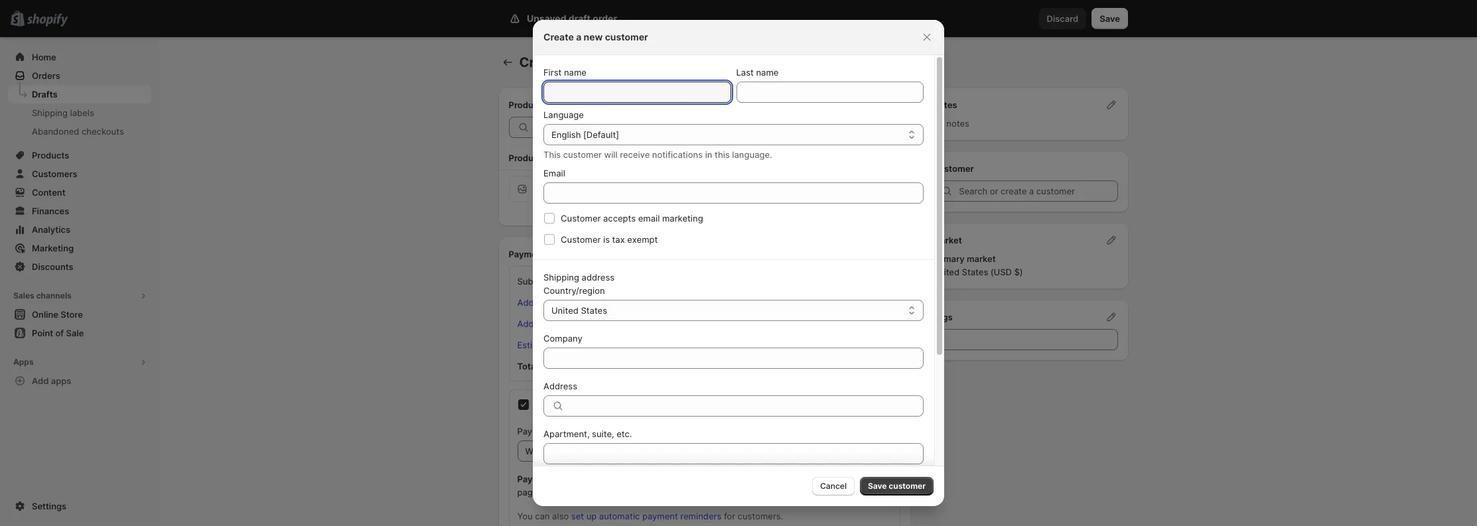 Task type: locate. For each thing, give the bounding box(es) containing it.
shipping down animal
[[581, 191, 616, 201]]

stuffed animal requires shipping $15.00
[[543, 177, 616, 214]]

0 vertical spatial united
[[933, 267, 960, 278]]

2 — from the top
[[637, 319, 645, 329]]

customer is tax exempt
[[561, 234, 658, 245]]

2 vertical spatial order
[[869, 474, 891, 485]]

shipping down drafts
[[32, 108, 68, 118]]

add down add discount
[[518, 319, 534, 329]]

1 horizontal spatial name
[[756, 67, 779, 78]]

add left custom
[[831, 100, 848, 110]]

1 vertical spatial united
[[552, 305, 579, 316]]

0 horizontal spatial shipping
[[537, 319, 571, 329]]

0 vertical spatial due
[[573, 400, 589, 410]]

create down unsaved
[[520, 54, 563, 70]]

payment up page.
[[518, 474, 554, 485]]

market
[[967, 254, 996, 264]]

0 horizontal spatial shipping
[[32, 108, 68, 118]]

shipping inside stuffed animal requires shipping $15.00
[[581, 191, 616, 201]]

name right the first
[[564, 67, 587, 78]]

abandoned
[[32, 126, 79, 137]]

1 vertical spatial customer
[[561, 213, 601, 224]]

january
[[587, 474, 621, 485]]

1 vertical spatial $15.00
[[543, 204, 571, 214]]

1 horizontal spatial save
[[1100, 13, 1121, 24]]

later
[[591, 400, 609, 410]]

first name
[[544, 67, 587, 78]]

$15.00
[[849, 181, 877, 192], [543, 204, 571, 214], [863, 361, 892, 372]]

customer for customer
[[933, 163, 974, 174]]

2 horizontal spatial customer
[[889, 481, 926, 491]]

within 45 days
[[525, 446, 587, 457]]

45
[[554, 446, 565, 457]]

1 vertical spatial states
[[581, 305, 608, 316]]

$0.00 for add shipping or delivery
[[868, 319, 892, 329]]

0 horizontal spatial states
[[581, 305, 608, 316]]

save for save
[[1100, 13, 1121, 24]]

united up add shipping or delivery
[[552, 305, 579, 316]]

sales channels
[[13, 291, 72, 301]]

total
[[518, 361, 538, 372]]

customer left is
[[561, 234, 601, 245]]

discounts
[[32, 262, 73, 272]]

1 vertical spatial shipping
[[537, 319, 571, 329]]

0 horizontal spatial payment
[[643, 511, 678, 522]]

shipping labels
[[32, 108, 94, 118]]

0 horizontal spatial due
[[556, 474, 572, 485]]

2 $0.00 from the top
[[868, 319, 892, 329]]

0 vertical spatial order
[[593, 13, 617, 24]]

add inside "button"
[[518, 319, 534, 329]]

add apps button
[[8, 372, 151, 390]]

payment up within
[[518, 426, 553, 437]]

1 name from the left
[[564, 67, 587, 78]]

set
[[572, 511, 584, 522]]

save
[[1100, 13, 1121, 24], [868, 481, 887, 491]]

shipping address
[[544, 272, 615, 283]]

shipping for shipping labels
[[32, 108, 68, 118]]

0 vertical spatial customer
[[605, 31, 648, 42]]

2 vertical spatial $15.00
[[863, 361, 892, 372]]

1 horizontal spatial united
[[933, 267, 960, 278]]

0 horizontal spatial united
[[552, 305, 579, 316]]

drafts
[[32, 89, 57, 100]]

customer down no notes
[[933, 163, 974, 174]]

payment left from
[[794, 474, 829, 485]]

exempt
[[628, 234, 658, 245]]

1 vertical spatial shipping
[[544, 272, 580, 283]]

2 vertical spatial customer
[[889, 481, 926, 491]]

due
[[573, 400, 589, 410], [556, 474, 572, 485]]

tax
[[612, 234, 625, 245]]

1 vertical spatial order
[[566, 54, 601, 70]]

create inside 'dialog'
[[544, 31, 574, 42]]

add left 'apps'
[[32, 376, 49, 386]]

0 vertical spatial $0.00
[[868, 297, 892, 308]]

able
[[733, 474, 751, 485]]

payment due on january 8, 2024 (net 45).
[[518, 474, 697, 485]]

be
[[721, 474, 731, 485]]

0 vertical spatial customer
[[933, 163, 974, 174]]

⌘ k
[[871, 13, 887, 24]]

order up create a new customer
[[593, 13, 617, 24]]

0 vertical spatial states
[[962, 267, 989, 278]]

payment down address
[[535, 400, 571, 410]]

not
[[637, 340, 651, 351]]

apps
[[13, 357, 34, 367]]

name right last
[[756, 67, 779, 78]]

payment for payment
[[509, 249, 546, 260]]

name for last name
[[756, 67, 779, 78]]

create left a
[[544, 31, 574, 42]]

0 vertical spatial —
[[637, 297, 645, 308]]

products
[[509, 100, 547, 110]]

collect
[[764, 474, 791, 485]]

add discount
[[518, 297, 572, 308]]

due for on
[[556, 474, 572, 485]]

channels
[[36, 291, 72, 301]]

create order
[[520, 54, 601, 70]]

english [default]
[[552, 129, 619, 140]]

1 vertical spatial save
[[868, 481, 887, 491]]

address
[[582, 272, 615, 283]]

1 horizontal spatial states
[[962, 267, 989, 278]]

no
[[933, 118, 945, 129]]

add apps
[[32, 376, 71, 386]]

states down market at the right of the page
[[962, 267, 989, 278]]

add shipping or delivery button
[[510, 315, 625, 333]]

shipping up country/region
[[544, 272, 580, 283]]

1 horizontal spatial shipping
[[544, 272, 580, 283]]

customer for customer is tax exempt
[[561, 234, 601, 245]]

1 vertical spatial —
[[637, 319, 645, 329]]

discount
[[537, 297, 572, 308]]

Last name text field
[[737, 82, 924, 103]]

delivery
[[585, 319, 617, 329]]

1 horizontal spatial due
[[573, 400, 589, 410]]

$)
[[1015, 267, 1023, 278]]

shopify image
[[27, 14, 68, 27]]

0 horizontal spatial save
[[868, 481, 887, 491]]

customer inside button
[[889, 481, 926, 491]]

order right the
[[869, 474, 891, 485]]

⌘
[[871, 13, 879, 24]]

0 vertical spatial payment
[[794, 474, 829, 485]]

(usd
[[991, 267, 1012, 278]]

or
[[574, 319, 582, 329]]

due left on
[[556, 474, 572, 485]]

— for add discount
[[637, 297, 645, 308]]

save right the discard
[[1100, 13, 1121, 24]]

1 $0.00 from the top
[[868, 297, 892, 308]]

2024
[[633, 474, 655, 485]]

2 name from the left
[[756, 67, 779, 78]]

1 vertical spatial create
[[520, 54, 563, 70]]

add down subtotal
[[518, 297, 534, 308]]

united down primary
[[933, 267, 960, 278]]

Apartment, suite, etc. text field
[[544, 443, 924, 465]]

shipping up company
[[537, 319, 571, 329]]

discard
[[1047, 13, 1079, 24]]

0 vertical spatial $15.00
[[849, 181, 877, 192]]

set up automatic payment reminders link
[[572, 511, 722, 522]]

payment up subtotal
[[509, 249, 546, 260]]

states up delivery
[[581, 305, 608, 316]]

save right the
[[868, 481, 887, 491]]

states inside create a new customer 'dialog'
[[581, 305, 608, 316]]

0 vertical spatial shipping
[[581, 191, 616, 201]]

page.
[[518, 487, 540, 498]]

0 vertical spatial save
[[1100, 13, 1121, 24]]

order down a
[[566, 54, 601, 70]]

animal
[[577, 177, 604, 188]]

shipping inside "button"
[[537, 319, 571, 329]]

due left the 'later'
[[573, 400, 589, 410]]

0 horizontal spatial customer
[[563, 149, 602, 160]]

payment down (net
[[643, 511, 678, 522]]

0 horizontal spatial name
[[564, 67, 587, 78]]

0 vertical spatial shipping
[[32, 108, 68, 118]]

customer down "english [default]"
[[563, 149, 602, 160]]

this
[[715, 149, 730, 160]]

requires
[[543, 191, 579, 201]]

1 vertical spatial due
[[556, 474, 572, 485]]

labels
[[70, 108, 94, 118]]

customer down requires
[[561, 213, 601, 224]]

payment
[[509, 249, 546, 260], [535, 400, 571, 410], [518, 426, 553, 437], [518, 474, 554, 485]]

customer for this
[[563, 149, 602, 160]]

1 horizontal spatial payment
[[794, 474, 829, 485]]

up
[[587, 511, 597, 522]]

1 horizontal spatial shipping
[[581, 191, 616, 201]]

in
[[705, 149, 713, 160]]

1 vertical spatial customer
[[563, 149, 602, 160]]

this customer will receive notifications in this language.
[[544, 149, 773, 160]]

create for create a new customer
[[544, 31, 574, 42]]

create a new customer dialog
[[0, 20, 1478, 526]]

shipping inside create a new customer 'dialog'
[[544, 272, 580, 283]]

orders link
[[8, 66, 151, 85]]

1 — from the top
[[637, 297, 645, 308]]

united inside create a new customer 'dialog'
[[552, 305, 579, 316]]

k
[[882, 13, 887, 24]]

2 vertical spatial customer
[[561, 234, 601, 245]]

$15.00 button
[[535, 200, 579, 218]]

will
[[605, 149, 618, 160]]

browse
[[862, 122, 893, 133]]

customer right the
[[889, 481, 926, 491]]

last name
[[737, 67, 779, 78]]

home link
[[8, 48, 151, 66]]

shipping
[[32, 108, 68, 118], [544, 272, 580, 283]]

add for add shipping or delivery
[[518, 319, 534, 329]]

the
[[853, 474, 867, 485]]

$0.00
[[868, 297, 892, 308], [868, 319, 892, 329], [868, 340, 892, 351]]

1 vertical spatial $0.00
[[868, 319, 892, 329]]

customer down search at top
[[605, 31, 648, 42]]

country/region
[[544, 285, 605, 296]]

0 vertical spatial create
[[544, 31, 574, 42]]

add inside button
[[32, 376, 49, 386]]

—
[[637, 297, 645, 308], [637, 319, 645, 329]]

shipping labels link
[[8, 104, 151, 122]]

customer
[[933, 163, 974, 174], [561, 213, 601, 224], [561, 234, 601, 245]]

2 vertical spatial $0.00
[[868, 340, 892, 351]]

save inside create a new customer 'dialog'
[[868, 481, 887, 491]]

Company text field
[[544, 348, 924, 369]]



Task type: describe. For each thing, give the bounding box(es) containing it.
you'll be able to collect payment from the order page.
[[518, 474, 891, 498]]

stuffed
[[543, 177, 575, 188]]

payment terms
[[518, 426, 579, 437]]

reminders
[[681, 511, 722, 522]]

discard link
[[1039, 8, 1087, 29]]

new
[[584, 31, 603, 42]]

settings
[[32, 501, 66, 512]]

sales channels button
[[8, 287, 151, 305]]

1 horizontal spatial customer
[[605, 31, 648, 42]]

(net
[[658, 474, 676, 485]]

save for save customer
[[868, 481, 887, 491]]

orders
[[32, 70, 60, 81]]

marketing
[[662, 213, 703, 224]]

create for create order
[[520, 54, 563, 70]]

customer for customer accepts email marketing
[[561, 213, 601, 224]]

3 $0.00 from the top
[[868, 340, 892, 351]]

Address text field
[[570, 396, 924, 417]]

notifications
[[652, 149, 703, 160]]

sales
[[13, 291, 34, 301]]

Email text field
[[544, 183, 924, 204]]

abandoned checkouts link
[[8, 122, 151, 141]]

united inside primary market united states (usd $)
[[933, 267, 960, 278]]

— for add shipping or delivery
[[637, 319, 645, 329]]

product
[[509, 153, 542, 163]]

united states
[[552, 305, 608, 316]]

browse button
[[854, 117, 901, 138]]

states inside primary market united states (usd $)
[[962, 267, 989, 278]]

home
[[32, 52, 56, 62]]

address
[[544, 381, 578, 392]]

cancel
[[821, 481, 847, 491]]

suite,
[[592, 429, 615, 440]]

unsaved
[[527, 13, 567, 24]]

notes
[[947, 118, 970, 129]]

you can also set up automatic payment reminders for customers.
[[518, 511, 784, 522]]

45).
[[678, 474, 695, 485]]

due for later
[[573, 400, 589, 410]]

create a new customer
[[544, 31, 648, 42]]

last
[[737, 67, 754, 78]]

payment for payment due on january 8, 2024 (net 45).
[[518, 474, 554, 485]]

you
[[518, 511, 533, 522]]

customer for save
[[889, 481, 926, 491]]

can
[[535, 511, 550, 522]]

add for add discount
[[518, 297, 534, 308]]

payment for payment due later
[[535, 400, 571, 410]]

item
[[883, 100, 901, 110]]

settings link
[[8, 497, 151, 516]]

company
[[544, 333, 583, 344]]

order inside you'll be able to collect payment from the order page.
[[869, 474, 891, 485]]

this
[[544, 149, 561, 160]]

save customer button
[[860, 477, 934, 496]]

unsaved draft order
[[527, 13, 617, 24]]

days
[[567, 446, 587, 457]]

save customer
[[868, 481, 926, 491]]

apps button
[[8, 353, 151, 372]]

shipping for shipping address
[[544, 272, 580, 283]]

[default]
[[584, 129, 619, 140]]

a
[[576, 31, 582, 42]]

to
[[753, 474, 762, 485]]

accepts
[[603, 213, 636, 224]]

add discount button
[[510, 293, 580, 312]]

add for add apps
[[32, 376, 49, 386]]

automatic
[[599, 511, 640, 522]]

for
[[724, 511, 736, 522]]

save button
[[1092, 8, 1129, 29]]

First name text field
[[544, 82, 731, 103]]

notes
[[933, 100, 958, 110]]

you'll
[[697, 474, 718, 485]]

apps
[[51, 376, 71, 386]]

payment for payment terms
[[518, 426, 553, 437]]

language.
[[732, 149, 773, 160]]

calculated
[[654, 340, 696, 351]]

within
[[525, 446, 552, 457]]

no notes
[[933, 118, 970, 129]]

primary market united states (usd $)
[[933, 254, 1023, 278]]

name for first name
[[564, 67, 587, 78]]

not calculated
[[637, 340, 696, 351]]

draft
[[569, 13, 591, 24]]

add for add custom item
[[831, 100, 848, 110]]

1 vertical spatial payment
[[643, 511, 678, 522]]

tags
[[933, 312, 953, 323]]

from
[[832, 474, 851, 485]]

email
[[638, 213, 660, 224]]

payment due later
[[535, 400, 609, 410]]

market
[[933, 235, 962, 246]]

cancel button
[[813, 477, 855, 496]]

custom
[[850, 100, 881, 110]]

$0.00 for add discount
[[868, 297, 892, 308]]

payment inside you'll be able to collect payment from the order page.
[[794, 474, 829, 485]]

$15.00 inside stuffed animal requires shipping $15.00
[[543, 204, 571, 214]]

on
[[574, 474, 585, 485]]

apartment,
[[544, 429, 590, 440]]

add shipping or delivery
[[518, 319, 617, 329]]

also
[[552, 511, 569, 522]]

english
[[552, 129, 581, 140]]



Task type: vqa. For each thing, say whether or not it's contained in the screenshot.
tab list
no



